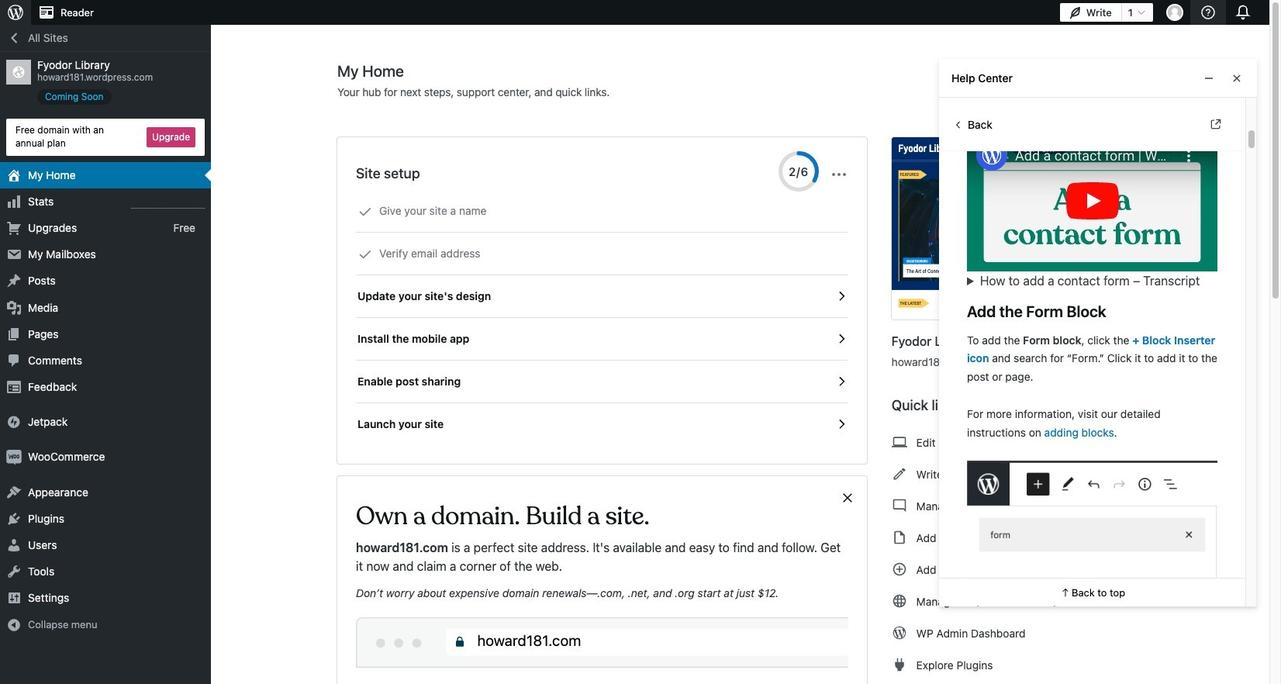 Task type: locate. For each thing, give the bounding box(es) containing it.
0 vertical spatial task enabled image
[[835, 289, 849, 303]]

1 vertical spatial task enabled image
[[835, 332, 849, 346]]

3 task enabled image from the top
[[835, 417, 849, 431]]

main content
[[338, 61, 1157, 684]]

2 vertical spatial task enabled image
[[835, 417, 849, 431]]

minimize help center image
[[1203, 69, 1216, 87]]

help image
[[1200, 3, 1218, 22]]

more options for site fyodor library image
[[1126, 339, 1144, 358]]

progress bar
[[779, 151, 819, 192]]

dismiss settings image
[[830, 165, 849, 184]]

img image
[[6, 415, 22, 430], [6, 450, 22, 465]]

close help center image
[[1228, 69, 1247, 87]]

2 task enabled image from the top
[[835, 332, 849, 346]]

from the block inserter, the form block is the one titled only "form". image
[[968, 461, 1218, 668]]

1 vertical spatial img image
[[6, 450, 22, 465]]

0 vertical spatial img image
[[6, 415, 22, 430]]

task complete image
[[358, 205, 372, 219]]

launchpad checklist element
[[356, 190, 849, 445]]

edit image
[[892, 465, 908, 483]]

task enabled image
[[835, 289, 849, 303], [835, 332, 849, 346], [835, 417, 849, 431]]



Task type: describe. For each thing, give the bounding box(es) containing it.
1 img image from the top
[[6, 415, 22, 430]]

mode_comment image
[[892, 497, 908, 515]]

highest hourly views 0 image
[[131, 199, 205, 209]]

dismiss domain name promotion image
[[841, 489, 855, 507]]

task enabled image
[[835, 375, 849, 389]]

(opens in a new tab) element
[[1031, 354, 1039, 370]]

insert_drive_file image
[[892, 528, 908, 547]]

my profile image
[[1167, 4, 1184, 21]]

manage your sites image
[[6, 3, 25, 22]]

manage your notifications image
[[1233, 2, 1255, 23]]

1 task enabled image from the top
[[835, 289, 849, 303]]

2 img image from the top
[[6, 450, 22, 465]]

laptop image
[[892, 433, 908, 452]]



Task type: vqa. For each thing, say whether or not it's contained in the screenshot.
menu
no



